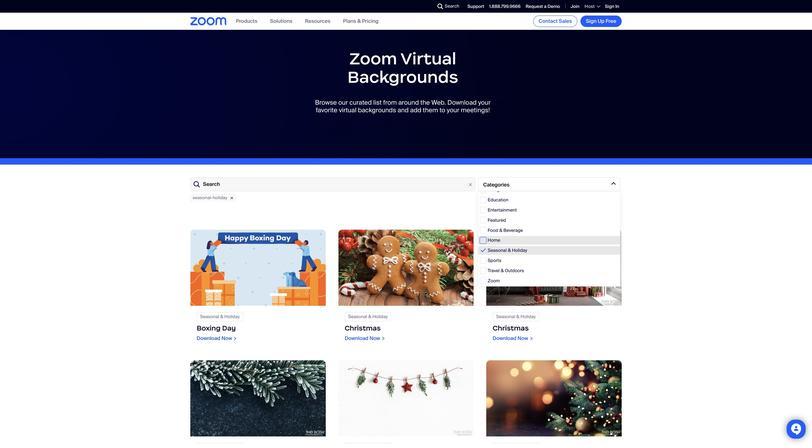 Task type: describe. For each thing, give the bounding box(es) containing it.
add
[[410, 106, 422, 114]]

0 horizontal spatial your
[[447, 106, 460, 114]]

search inside zoom virtual backgrounds main content
[[203, 181, 220, 188]]

sign for sign in
[[605, 3, 615, 9]]

christmas for image of christmas tree in a house
[[493, 324, 529, 333]]

free
[[606, 18, 617, 24]]

and
[[398, 106, 409, 114]]

sign in link
[[605, 3, 620, 9]]

1 horizontal spatial pricing
[[405, 8, 421, 15]]

them
[[423, 106, 438, 114]]

image of christmas plant image
[[190, 361, 326, 437]]

a
[[544, 3, 547, 9]]

demo
[[548, 3, 561, 9]]

pricing link
[[398, 6, 428, 16]]

solutions button
[[270, 18, 293, 25]]

boxing day download now
[[197, 324, 236, 342]]

sports
[[488, 258, 502, 263]]

travel
[[488, 268, 500, 274]]

zoom for zoom virtual backgrounds
[[350, 48, 397, 69]]

to
[[440, 106, 446, 114]]

plans & pricing
[[343, 18, 379, 25]]

favorite
[[316, 106, 338, 114]]

contact sales link
[[534, 16, 578, 27]]

host button
[[585, 3, 600, 9]]

now for image of ginger bread men
[[370, 335, 380, 342]]

products button
[[236, 18, 258, 25]]

up
[[598, 18, 605, 24]]

zoom virtual backgrounds
[[348, 48, 459, 87]]

curated
[[350, 98, 372, 107]]

design
[[488, 187, 503, 193]]

holiday for "happy boxing day image"
[[225, 314, 240, 320]]

seasonal for image of christmas tree in a house
[[497, 314, 516, 320]]

products
[[236, 18, 258, 25]]

backgrounds
[[358, 106, 396, 114]]

1.888.799.9666
[[490, 3, 521, 9]]

plans & pricing link
[[343, 18, 379, 25]]

now inside boxing day download now
[[222, 335, 232, 342]]

host
[[585, 3, 595, 9]]

sign up free
[[586, 18, 617, 24]]

1.888.799.9666 link
[[490, 3, 521, 9]]

browse
[[315, 98, 337, 107]]

seasonal-
[[193, 195, 213, 201]]

image of ginger bread men image
[[339, 230, 474, 306]]

request
[[526, 3, 543, 9]]

support link
[[468, 3, 485, 9]]

around
[[399, 98, 419, 107]]

boxing
[[197, 324, 221, 333]]

entertainment
[[488, 207, 517, 213]]

solutions
[[270, 18, 293, 25]]

sign in
[[605, 3, 620, 9]]

resources button
[[305, 18, 331, 25]]

holiday for image of ginger bread men
[[373, 314, 388, 320]]

image of christmas tree in a house image
[[487, 230, 622, 306]]



Task type: locate. For each thing, give the bounding box(es) containing it.
seasonal & holiday for "happy boxing day image"
[[200, 314, 240, 320]]

christmas download now
[[493, 324, 529, 342], [345, 324, 381, 342]]

categories button
[[479, 178, 621, 191]]

download link
[[362, 6, 398, 16]]

our
[[339, 98, 348, 107]]

food & beverage
[[488, 227, 523, 233]]

virtual
[[401, 48, 457, 69]]

zoom
[[350, 48, 397, 69], [488, 278, 500, 284]]

zoom logo image
[[190, 17, 227, 25]]

seasonal for image of ginger bread men
[[348, 314, 367, 320]]

1 horizontal spatial your
[[479, 98, 491, 107]]

1 horizontal spatial christmas
[[493, 324, 529, 333]]

zoom inside zoom virtual backgrounds
[[350, 48, 397, 69]]

0 horizontal spatial zoom
[[350, 48, 397, 69]]

0 horizontal spatial search
[[203, 181, 220, 188]]

zoom virtual backgrounds main content
[[0, 18, 813, 445]]

0 horizontal spatial christmas download now
[[345, 324, 381, 342]]

1 horizontal spatial now
[[370, 335, 380, 342]]

request a demo
[[526, 3, 561, 9]]

seasonal for "happy boxing day image"
[[200, 314, 219, 320]]

seasonal-holiday
[[193, 195, 227, 201]]

sales
[[559, 18, 572, 24]]

the
[[421, 98, 430, 107]]

categories
[[484, 181, 510, 188]]

0 vertical spatial sign
[[605, 3, 615, 9]]

christmas tree image
[[487, 361, 622, 437]]

christmas
[[493, 324, 529, 333], [345, 324, 381, 333]]

your
[[479, 98, 491, 107], [447, 106, 460, 114]]

list
[[374, 98, 382, 107]]

seasonal & holiday
[[488, 248, 528, 253], [200, 314, 240, 320], [497, 314, 536, 320], [348, 314, 388, 320]]

None search field
[[415, 1, 439, 11]]

featured
[[488, 217, 506, 223]]

sign for sign up free
[[586, 18, 597, 24]]

virtual
[[339, 106, 357, 114]]

in
[[616, 3, 620, 9]]

1 vertical spatial zoom
[[488, 278, 500, 284]]

&
[[358, 18, 361, 25], [500, 227, 503, 233], [508, 248, 511, 253], [501, 268, 504, 274], [220, 314, 224, 320], [517, 314, 520, 320], [369, 314, 372, 320]]

holiday for image of christmas tree in a house
[[521, 314, 536, 320]]

happy boxing day image image
[[190, 230, 326, 306]]

join
[[571, 3, 580, 9]]

meetings!
[[461, 106, 490, 114]]

2 christmas download now from the left
[[345, 324, 381, 342]]

resources
[[305, 18, 331, 25]]

0 vertical spatial search
[[445, 3, 460, 9]]

zoom for zoom
[[488, 278, 500, 284]]

1 horizontal spatial search
[[445, 3, 460, 9]]

2 christmas from the left
[[345, 324, 381, 333]]

clear search image
[[467, 181, 474, 188]]

sign left 'in'
[[605, 3, 615, 9]]

download
[[368, 8, 392, 15], [448, 98, 477, 107], [197, 335, 221, 342], [493, 335, 517, 342], [345, 335, 369, 342]]

web.
[[432, 98, 446, 107]]

christmas download now for image of christmas tree in a house
[[493, 324, 529, 342]]

2 now from the left
[[518, 335, 528, 342]]

plans
[[343, 18, 356, 25]]

join link
[[571, 3, 580, 9]]

from
[[383, 98, 397, 107]]

seasonal & holiday for image of ginger bread men
[[348, 314, 388, 320]]

1 vertical spatial sign
[[586, 18, 597, 24]]

home
[[488, 238, 501, 243]]

3 now from the left
[[370, 335, 380, 342]]

sign up free link
[[581, 16, 622, 27]]

1 vertical spatial search
[[203, 181, 220, 188]]

0 vertical spatial pricing
[[405, 8, 421, 15]]

beverage
[[504, 227, 523, 233]]

christmas for image of ginger bread men
[[345, 324, 381, 333]]

contact sales
[[539, 18, 572, 24]]

search left support
[[445, 3, 460, 9]]

sign
[[605, 3, 615, 9], [586, 18, 597, 24]]

0 horizontal spatial now
[[222, 335, 232, 342]]

0 vertical spatial zoom
[[350, 48, 397, 69]]

1 horizontal spatial christmas download now
[[493, 324, 529, 342]]

0 horizontal spatial sign
[[586, 18, 597, 24]]

1 christmas download now from the left
[[493, 324, 529, 342]]

1 christmas from the left
[[493, 324, 529, 333]]

seasonal
[[488, 248, 507, 253], [200, 314, 219, 320], [497, 314, 516, 320], [348, 314, 367, 320]]

holiday
[[213, 195, 227, 201]]

search
[[445, 3, 460, 9], [203, 181, 220, 188]]

backgrounds
[[348, 67, 459, 87]]

christmas download now for image of ginger bread men
[[345, 324, 381, 342]]

request a demo link
[[526, 3, 561, 9]]

2 horizontal spatial now
[[518, 335, 528, 342]]

day
[[222, 324, 236, 333]]

contact
[[539, 18, 558, 24]]

now
[[222, 335, 232, 342], [518, 335, 528, 342], [370, 335, 380, 342]]

outdoors
[[505, 268, 524, 274]]

travel & outdoors
[[488, 268, 524, 274]]

1 now from the left
[[222, 335, 232, 342]]

search image
[[438, 3, 443, 9], [438, 3, 443, 9]]

search up seasonal-holiday
[[203, 181, 220, 188]]

pricing
[[405, 8, 421, 15], [362, 18, 379, 25]]

1 horizontal spatial zoom
[[488, 278, 500, 284]]

education
[[488, 197, 509, 203]]

holiday
[[512, 248, 528, 253], [225, 314, 240, 320], [521, 314, 536, 320], [373, 314, 388, 320]]

browse our curated list from around the web. download your favorite virtual backgrounds and add them to your meetings!
[[315, 98, 491, 114]]

support
[[468, 3, 485, 9]]

1 horizontal spatial sign
[[605, 3, 615, 9]]

0 horizontal spatial christmas
[[345, 324, 381, 333]]

food
[[488, 227, 499, 233]]

seasonal & holiday for image of christmas tree in a house
[[497, 314, 536, 320]]

download inside browse our curated list from around the web. download your favorite virtual backgrounds and add them to your meetings!
[[448, 98, 477, 107]]

1 vertical spatial pricing
[[362, 18, 379, 25]]

sign left up
[[586, 18, 597, 24]]

Search text field
[[190, 178, 475, 191]]

0 horizontal spatial pricing
[[362, 18, 379, 25]]

download inside boxing day download now
[[197, 335, 221, 342]]

now for image of christmas tree in a house
[[518, 335, 528, 342]]

seasonal-holiday button
[[190, 195, 236, 201]]

christmas decorations image
[[339, 361, 474, 437]]



Task type: vqa. For each thing, say whether or not it's contained in the screenshot.
Design
yes



